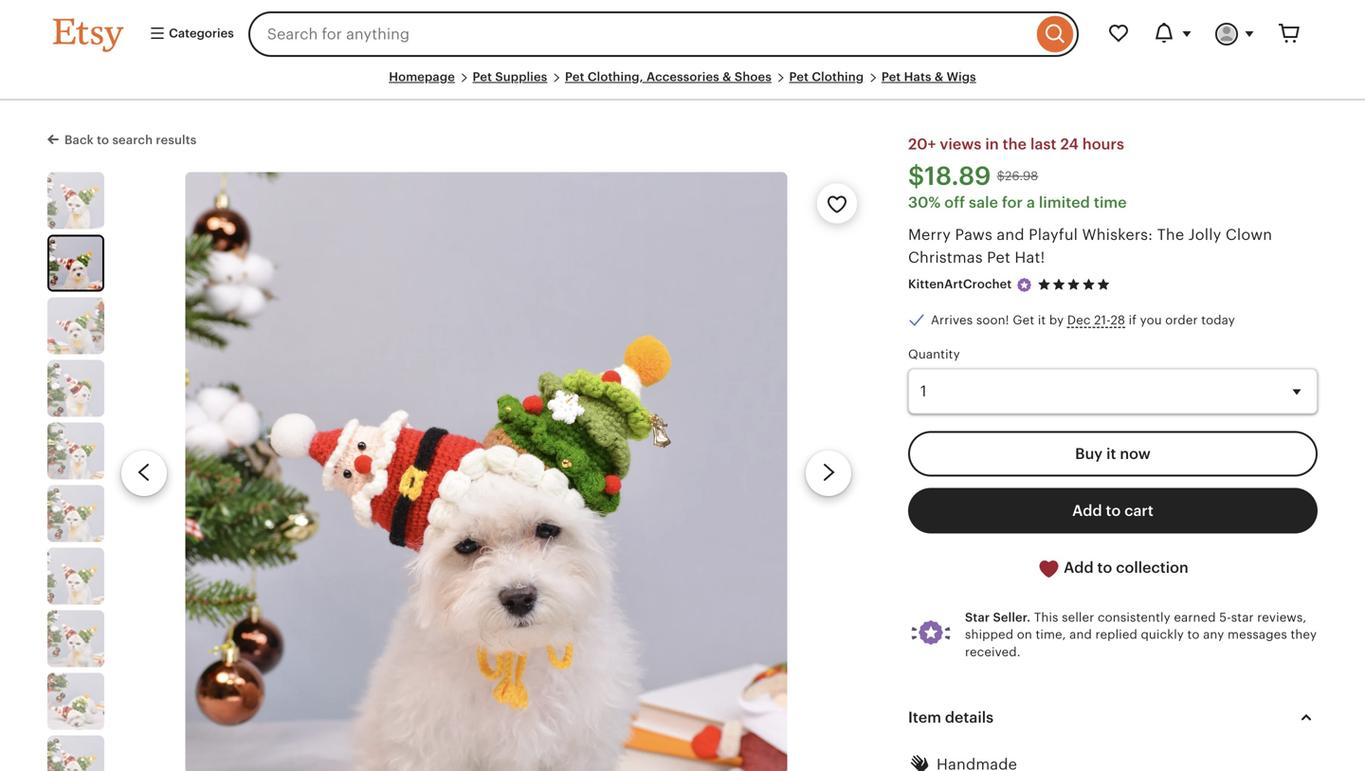 Task type: locate. For each thing, give the bounding box(es) containing it.
add up seller
[[1064, 559, 1094, 576]]

30%
[[909, 194, 941, 211]]

today
[[1202, 313, 1236, 327]]

pet hats & wigs link
[[882, 70, 977, 84]]

seller
[[1062, 610, 1095, 625]]

pet left hats
[[882, 70, 901, 84]]

christmas
[[909, 249, 983, 266]]

supplies
[[495, 70, 548, 84]]

playful
[[1029, 226, 1078, 243]]

it
[[1038, 313, 1046, 327], [1107, 445, 1117, 463]]

for
[[1002, 194, 1023, 211]]

and down seller
[[1070, 628, 1093, 642]]

merry paws and playful whiskers: the jolly clown christmas pet hat!
[[909, 226, 1273, 266]]

0 vertical spatial it
[[1038, 313, 1046, 327]]

pet left clothing
[[790, 70, 809, 84]]

messages
[[1228, 628, 1288, 642]]

pet for pet clothing
[[790, 70, 809, 84]]

to left cart
[[1106, 502, 1121, 519]]

this
[[1035, 610, 1059, 625]]

sale
[[969, 194, 999, 211]]

soon! get
[[977, 313, 1035, 327]]

0 horizontal spatial it
[[1038, 313, 1046, 327]]

to
[[97, 133, 109, 147], [1106, 502, 1121, 519], [1098, 559, 1113, 576], [1188, 628, 1200, 642]]

& right hats
[[935, 70, 944, 84]]

it left by
[[1038, 313, 1046, 327]]

and inside this seller consistently earned 5-star reviews, shipped on time, and replied quickly to any messages they received.
[[1070, 628, 1093, 642]]

1 vertical spatial and
[[1070, 628, 1093, 642]]

menu bar
[[53, 68, 1313, 101]]

pet left the clothing,
[[565, 70, 585, 84]]

hours
[[1083, 136, 1125, 153]]

0 horizontal spatial &
[[723, 70, 732, 84]]

pet hats & wigs
[[882, 70, 977, 84]]

merry paws and playful whiskers: the jolly clown christmas pet image 6 image
[[47, 485, 104, 542]]

0 vertical spatial add
[[1073, 502, 1103, 519]]

time
[[1094, 194, 1127, 211]]

none search field inside categories banner
[[248, 11, 1079, 57]]

add left cart
[[1073, 502, 1103, 519]]

0 vertical spatial and
[[997, 226, 1025, 243]]

hat!
[[1015, 249, 1046, 266]]

& left shoes
[[723, 70, 732, 84]]

to for cart
[[1106, 502, 1121, 519]]

menu bar containing homepage
[[53, 68, 1313, 101]]

pet for pet hats & wigs
[[882, 70, 901, 84]]

None search field
[[248, 11, 1079, 57]]

to down earned
[[1188, 628, 1200, 642]]

1 vertical spatial it
[[1107, 445, 1117, 463]]

2 & from the left
[[935, 70, 944, 84]]

clothing
[[812, 70, 864, 84]]

back
[[64, 133, 94, 147]]

the
[[1003, 136, 1027, 153]]

quantity
[[909, 347, 960, 361]]

results
[[156, 133, 197, 147]]

in
[[986, 136, 999, 153]]

pet
[[473, 70, 492, 84], [565, 70, 585, 84], [790, 70, 809, 84], [882, 70, 901, 84], [987, 249, 1011, 266]]

20+
[[909, 136, 936, 153]]

seller.
[[993, 610, 1031, 625]]

merry
[[909, 226, 951, 243]]

1 horizontal spatial and
[[1070, 628, 1093, 642]]

pet clothing
[[790, 70, 864, 84]]

whiskers:
[[1083, 226, 1153, 243]]

item
[[909, 709, 942, 726]]

merry paws and playful whiskers: the jolly clown christmas pet image 7 image
[[47, 547, 104, 604]]

merry paws and playful whiskers: the jolly clown christmas pet image 2 image
[[185, 172, 788, 771], [49, 236, 102, 290]]

paws
[[956, 226, 993, 243]]

any
[[1204, 628, 1225, 642]]

on
[[1017, 628, 1033, 642]]

item details
[[909, 709, 994, 726]]

it inside button
[[1107, 445, 1117, 463]]

merry paws and playful whiskers: the jolly clown christmas pet image 1 image
[[47, 172, 104, 229]]

to inside this seller consistently earned 5-star reviews, shipped on time, and replied quickly to any messages they received.
[[1188, 628, 1200, 642]]

add
[[1073, 502, 1103, 519], [1064, 559, 1094, 576]]

1 horizontal spatial it
[[1107, 445, 1117, 463]]

5-
[[1220, 610, 1232, 625]]

&
[[723, 70, 732, 84], [935, 70, 944, 84]]

limited
[[1039, 194, 1091, 211]]

and up hat!
[[997, 226, 1025, 243]]

pet clothing, accessories & shoes
[[565, 70, 772, 84]]

merry paws and playful whiskers: the jolly clown christmas pet image 10 image
[[47, 735, 104, 771]]

received.
[[965, 645, 1021, 659]]

$18.89 $26.98
[[909, 161, 1039, 191]]

merry paws and playful whiskers: the jolly clown christmas pet image 8 image
[[47, 610, 104, 667]]

a
[[1027, 194, 1036, 211]]

to for collection
[[1098, 559, 1113, 576]]

add for add to collection
[[1064, 559, 1094, 576]]

reviews,
[[1258, 610, 1307, 625]]

buy it now button
[[909, 431, 1318, 477]]

and
[[997, 226, 1025, 243], [1070, 628, 1093, 642]]

cart
[[1125, 502, 1154, 519]]

pet for pet clothing, accessories & shoes
[[565, 70, 585, 84]]

wigs
[[947, 70, 977, 84]]

add to cart button
[[909, 488, 1318, 534]]

it right buy
[[1107, 445, 1117, 463]]

1 vertical spatial add
[[1064, 559, 1094, 576]]

pet supplies link
[[473, 70, 548, 84]]

pet supplies
[[473, 70, 548, 84]]

order
[[1166, 313, 1198, 327]]

add to collection button
[[909, 545, 1318, 592]]

pet left supplies
[[473, 70, 492, 84]]

details
[[945, 709, 994, 726]]

buy it now
[[1076, 445, 1151, 463]]

homepage link
[[389, 70, 455, 84]]

you
[[1141, 313, 1162, 327]]

1 horizontal spatial merry paws and playful whiskers: the jolly clown christmas pet image 2 image
[[185, 172, 788, 771]]

they
[[1291, 628, 1317, 642]]

0 horizontal spatial and
[[997, 226, 1025, 243]]

replied
[[1096, 628, 1138, 642]]

clothing,
[[588, 70, 644, 84]]

to right back at the top
[[97, 133, 109, 147]]

Search for anything text field
[[248, 11, 1033, 57]]

1 horizontal spatial &
[[935, 70, 944, 84]]

pet clothing, accessories & shoes link
[[565, 70, 772, 84]]

to left "collection"
[[1098, 559, 1113, 576]]

arrives
[[931, 313, 973, 327]]

merry paws and playful whiskers: the jolly clown christmas pet image 4 image
[[47, 360, 104, 417]]

pet left hat!
[[987, 249, 1011, 266]]

if
[[1129, 313, 1137, 327]]



Task type: describe. For each thing, give the bounding box(es) containing it.
$18.89
[[909, 161, 992, 191]]

now
[[1120, 445, 1151, 463]]

hats
[[904, 70, 932, 84]]

collection
[[1116, 559, 1189, 576]]

back to search results link
[[47, 129, 197, 149]]

1 & from the left
[[723, 70, 732, 84]]

jolly
[[1189, 226, 1222, 243]]

back to search results
[[64, 133, 197, 147]]

categories banner
[[19, 0, 1347, 68]]

28
[[1111, 313, 1126, 327]]

homepage
[[389, 70, 455, 84]]

consistently
[[1098, 610, 1171, 625]]

$26.98
[[997, 169, 1039, 183]]

views
[[940, 136, 982, 153]]

search
[[112, 133, 153, 147]]

clown
[[1226, 226, 1273, 243]]

merry paws and playful whiskers: the jolly clown christmas pet image 9 image
[[47, 673, 104, 730]]

merry paws and playful whiskers: the jolly clown christmas pet image 3 image
[[47, 297, 104, 354]]

pet inside merry paws and playful whiskers: the jolly clown christmas pet hat!
[[987, 249, 1011, 266]]

and inside merry paws and playful whiskers: the jolly clown christmas pet hat!
[[997, 226, 1025, 243]]

add to cart
[[1073, 502, 1154, 519]]

the
[[1158, 226, 1185, 243]]

star
[[965, 610, 990, 625]]

earned
[[1174, 610, 1216, 625]]

categories
[[166, 26, 234, 40]]

dec
[[1068, 313, 1091, 327]]

kittenartcrochet
[[909, 277, 1012, 291]]

shipped
[[965, 628, 1014, 642]]

21-
[[1095, 313, 1111, 327]]

by
[[1050, 313, 1064, 327]]

quickly
[[1141, 628, 1185, 642]]

20+ views in the last 24 hours
[[909, 136, 1125, 153]]

24
[[1061, 136, 1079, 153]]

add for add to cart
[[1073, 502, 1103, 519]]

last
[[1031, 136, 1057, 153]]

off
[[945, 194, 966, 211]]

item details button
[[891, 695, 1335, 740]]

pet clothing link
[[790, 70, 864, 84]]

star
[[1232, 610, 1254, 625]]

accessories
[[647, 70, 720, 84]]

categories button
[[135, 17, 243, 51]]

to for search
[[97, 133, 109, 147]]

star seller.
[[965, 610, 1031, 625]]

30% off sale for a limited time
[[909, 194, 1127, 211]]

kittenartcrochet link
[[909, 277, 1012, 291]]

this seller consistently earned 5-star reviews, shipped on time, and replied quickly to any messages they received.
[[965, 610, 1317, 659]]

0 horizontal spatial merry paws and playful whiskers: the jolly clown christmas pet image 2 image
[[49, 236, 102, 290]]

pet for pet supplies
[[473, 70, 492, 84]]

star_seller image
[[1016, 276, 1033, 293]]

shoes
[[735, 70, 772, 84]]

time,
[[1036, 628, 1067, 642]]

merry paws and playful whiskers: the jolly clown christmas pet christmas hat image
[[47, 422, 104, 479]]

arrives soon! get it by dec 21-28 if you order today
[[931, 313, 1236, 327]]

add to collection
[[1061, 559, 1189, 576]]



Task type: vqa. For each thing, say whether or not it's contained in the screenshot.
Arrives soon! Get it by Dec 21-28 if you order today
yes



